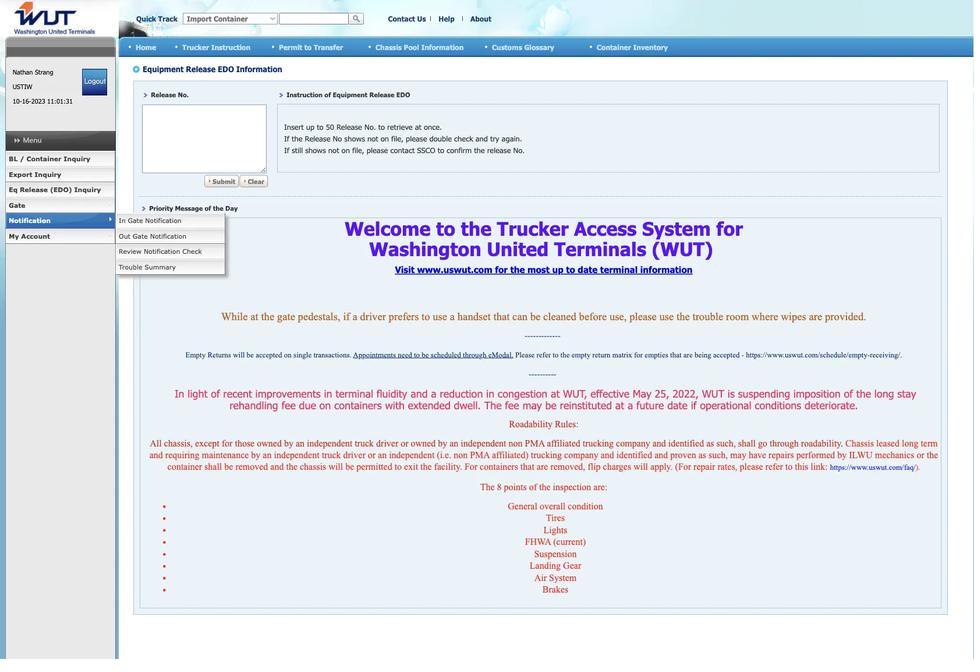 Task type: locate. For each thing, give the bounding box(es) containing it.
notification up 'my account'
[[9, 217, 51, 225]]

in gate notification link
[[115, 213, 225, 229]]

inquiry inside eq release (edo) inquiry link
[[74, 186, 101, 194]]

0 vertical spatial inquiry
[[64, 155, 90, 163]]

out gate notification link
[[115, 229, 225, 244]]

inquiry down bl / container inquiry
[[35, 170, 61, 178]]

pool
[[404, 43, 419, 51]]

help link
[[439, 14, 455, 23]]

gate inside the out gate notification link
[[133, 232, 148, 240]]

inquiry up export inquiry link
[[64, 155, 90, 163]]

gate
[[9, 201, 25, 209], [128, 217, 143, 225], [133, 232, 148, 240]]

trouble summary
[[119, 263, 176, 271]]

notification link
[[5, 213, 115, 229]]

trouble summary link
[[115, 259, 225, 275]]

my account
[[9, 232, 50, 240]]

notification
[[9, 217, 51, 225], [145, 217, 182, 225], [150, 232, 186, 240], [144, 248, 180, 255]]

gate right out
[[133, 232, 148, 240]]

None text field
[[279, 13, 349, 24]]

contact us
[[388, 14, 426, 23]]

container
[[597, 43, 631, 51], [26, 155, 61, 163]]

customs glossary
[[492, 43, 554, 51]]

about
[[471, 14, 492, 23]]

track
[[158, 14, 178, 23]]

inquiry inside bl / container inquiry link
[[64, 155, 90, 163]]

in gate notification
[[119, 217, 182, 225]]

trouble
[[119, 263, 142, 271]]

gate right in
[[128, 217, 143, 225]]

notification up summary
[[144, 248, 180, 255]]

transfer
[[314, 43, 343, 51]]

contact
[[388, 14, 415, 23]]

gate down eq at the top of the page
[[9, 201, 25, 209]]

contact us link
[[388, 14, 426, 23]]

container left inventory
[[597, 43, 631, 51]]

out gate notification
[[119, 232, 186, 240]]

inquiry
[[64, 155, 90, 163], [35, 170, 61, 178], [74, 186, 101, 194]]

(edo)
[[50, 186, 72, 194]]

0 vertical spatial container
[[597, 43, 631, 51]]

container up export inquiry
[[26, 155, 61, 163]]

in
[[119, 217, 126, 225]]

1 horizontal spatial container
[[597, 43, 631, 51]]

gate inside in gate notification link
[[128, 217, 143, 225]]

glossary
[[524, 43, 554, 51]]

to
[[304, 43, 312, 51]]

inquiry right (edo)
[[74, 186, 101, 194]]

2 vertical spatial inquiry
[[74, 186, 101, 194]]

gate for out
[[133, 232, 148, 240]]

1 vertical spatial gate
[[128, 217, 143, 225]]

strang
[[35, 68, 53, 76]]

permit
[[279, 43, 302, 51]]

0 horizontal spatial container
[[26, 155, 61, 163]]

inventory
[[633, 43, 668, 51]]

us
[[417, 14, 426, 23]]

chassis
[[376, 43, 402, 51]]

bl
[[9, 155, 18, 163]]

16-
[[22, 97, 31, 105]]

review
[[119, 248, 142, 255]]

0 vertical spatial gate
[[9, 201, 25, 209]]

out
[[119, 232, 130, 240]]

2 vertical spatial gate
[[133, 232, 148, 240]]

1 vertical spatial inquiry
[[35, 170, 61, 178]]

quick track
[[136, 14, 178, 23]]



Task type: vqa. For each thing, say whether or not it's contained in the screenshot.
10-16-2023 06:16:36
no



Task type: describe. For each thing, give the bounding box(es) containing it.
notification down in gate notification link
[[150, 232, 186, 240]]

eq release (edo) inquiry link
[[5, 182, 115, 198]]

home
[[136, 43, 156, 51]]

help
[[439, 14, 455, 23]]

review notification check link
[[115, 244, 225, 259]]

account
[[21, 232, 50, 240]]

10-16-2023 11:01:31
[[13, 97, 73, 105]]

my account link
[[5, 229, 115, 244]]

gate link
[[5, 198, 115, 213]]

trucker instruction
[[182, 43, 251, 51]]

customs
[[492, 43, 522, 51]]

inquiry for (edo)
[[74, 186, 101, 194]]

bl / container inquiry link
[[5, 151, 115, 167]]

gate inside gate link
[[9, 201, 25, 209]]

2023
[[31, 97, 45, 105]]

ustiw
[[13, 83, 32, 91]]

chassis pool information
[[376, 43, 464, 51]]

container inventory
[[597, 43, 668, 51]]

notification up the out gate notification link
[[145, 217, 182, 225]]

information
[[421, 43, 464, 51]]

nathan strang
[[13, 68, 53, 76]]

inquiry for container
[[64, 155, 90, 163]]

export
[[9, 170, 32, 178]]

/
[[20, 155, 24, 163]]

11:01:31
[[47, 97, 73, 105]]

release
[[20, 186, 48, 194]]

check
[[182, 248, 202, 255]]

quick
[[136, 14, 156, 23]]

gate for in
[[128, 217, 143, 225]]

summary
[[145, 263, 176, 271]]

export inquiry
[[9, 170, 61, 178]]

login image
[[82, 69, 107, 96]]

10-
[[13, 97, 22, 105]]

eq
[[9, 186, 18, 194]]

instruction
[[211, 43, 251, 51]]

export inquiry link
[[5, 167, 115, 182]]

about link
[[471, 14, 492, 23]]

inquiry inside export inquiry link
[[35, 170, 61, 178]]

bl / container inquiry
[[9, 155, 90, 163]]

eq release (edo) inquiry
[[9, 186, 101, 194]]

nathan
[[13, 68, 33, 76]]

review notification check
[[119, 248, 202, 255]]

1 vertical spatial container
[[26, 155, 61, 163]]

my
[[9, 232, 19, 240]]

permit to transfer
[[279, 43, 343, 51]]

trucker
[[182, 43, 209, 51]]



